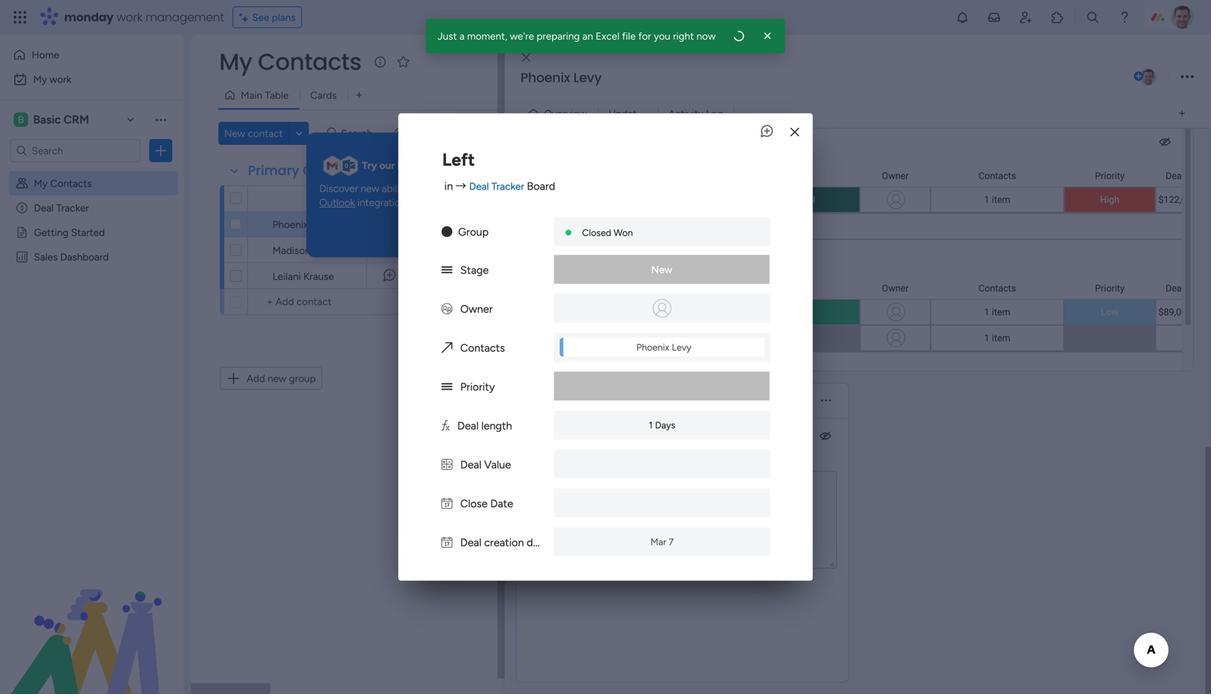Task type: vqa. For each thing, say whether or not it's contained in the screenshot.
the topmost CHECK CIRCLE "image"
no



Task type: describe. For each thing, give the bounding box(es) containing it.
help button
[[1138, 654, 1189, 677]]

1 button
[[366, 211, 413, 237]]

1 vertical spatial my contacts
[[34, 177, 92, 190]]

creation
[[484, 537, 524, 549]]

new for new
[[652, 263, 673, 276]]

just a moment, we're preparing an excel file for you right now
[[438, 30, 716, 42]]

tracker inside in → deal tracker board
[[492, 180, 525, 192]]

v2 search image
[[327, 125, 338, 142]]

1 days
[[649, 420, 676, 431]]

management
[[146, 9, 224, 25]]

my work option
[[9, 68, 175, 91]]

preparing
[[537, 30, 580, 42]]

mar
[[651, 537, 667, 548]]

My Contacts field
[[216, 46, 365, 78]]

email
[[398, 160, 423, 172]]

deal for deal value
[[461, 459, 482, 472]]

close image inside just a moment, we're preparing an excel file for you right now 'alert'
[[761, 29, 775, 43]]

monday work management
[[64, 9, 224, 25]]

help image
[[1118, 10, 1133, 25]]

value
[[484, 459, 511, 472]]

contact
[[312, 192, 349, 205]]

deal tracker
[[34, 202, 89, 214]]

integrations inside button
[[447, 227, 501, 239]]

v2 status image
[[442, 381, 453, 394]]

now
[[697, 30, 716, 42]]

discover
[[320, 183, 358, 195]]

contacts up cards
[[258, 46, 362, 78]]

dapulse numbers column image
[[442, 459, 453, 472]]

activity
[[669, 107, 704, 120]]

Search in workspace field
[[30, 142, 120, 159]]

crm
[[64, 113, 89, 127]]

updates / 1 button
[[598, 102, 660, 125]]

left
[[443, 149, 475, 170]]

1 horizontal spatial add view image
[[1180, 108, 1186, 119]]

sales
[[34, 251, 58, 263]]

show board description image
[[372, 55, 389, 69]]

started
[[71, 227, 105, 239]]

/
[[650, 107, 654, 120]]

cards button
[[300, 84, 348, 107]]

deal creation date
[[461, 537, 549, 549]]

add
[[247, 373, 265, 385]]

public board image
[[15, 226, 29, 239]]

dapulse date column image
[[442, 498, 453, 511]]

terry turtle image
[[1140, 68, 1158, 87]]

monday
[[64, 9, 114, 25]]

lottie animation image
[[0, 549, 184, 695]]

overview
[[545, 107, 587, 120]]

date
[[527, 537, 549, 549]]

close date
[[461, 498, 514, 511]]

terry turtle image
[[1171, 6, 1195, 29]]

stage
[[461, 264, 489, 277]]

alert inside just a moment, we're preparing an excel file for you right now 'alert'
[[732, 29, 746, 43]]

sales dashboard
[[34, 251, 109, 263]]

&
[[485, 183, 492, 195]]

angle down image
[[296, 128, 303, 139]]

v2 status image
[[442, 264, 453, 277]]

we're
[[510, 30, 534, 42]]

see plans button
[[233, 6, 302, 28]]

home option
[[9, 43, 175, 66]]

list box containing my contacts
[[0, 168, 184, 464]]

an
[[583, 30, 594, 42]]

doyle
[[313, 245, 339, 257]]

public dashboard image
[[15, 250, 29, 264]]

1 inside updates / 1 button
[[656, 107, 660, 120]]

partner
[[448, 270, 481, 282]]

gmail button
[[457, 182, 483, 196]]

new contact
[[224, 127, 283, 140]]

1 vertical spatial levy
[[311, 219, 332, 231]]

basic crm
[[33, 113, 89, 127]]

outlook
[[320, 197, 355, 209]]

Phoenix Levy field
[[517, 69, 1132, 87]]

workspace image
[[14, 112, 28, 128]]

deal inside in → deal tracker board
[[469, 180, 489, 192]]

leilani krause
[[273, 271, 334, 283]]

priority
[[461, 381, 495, 394]]

home
[[32, 49, 59, 61]]

Search field
[[338, 123, 381, 144]]

contacts inside field
[[303, 162, 364, 180]]

group
[[458, 226, 489, 239]]

getting started
[[34, 227, 105, 239]]

primary contacts
[[248, 162, 364, 180]]

new for new contact
[[224, 127, 245, 140]]

new contact button
[[219, 122, 289, 145]]

levy inside field
[[574, 69, 602, 87]]

v2 function image
[[442, 420, 450, 433]]

discover new abilities with our gmail & outlook integrations
[[320, 183, 492, 209]]

home link
[[9, 43, 175, 66]]

close
[[461, 498, 488, 511]]

our inside "discover new abilities with our gmail & outlook integrations"
[[440, 183, 455, 195]]

leilani
[[273, 271, 301, 283]]

updates
[[609, 107, 647, 120]]

excel
[[596, 30, 620, 42]]

closed
[[582, 227, 612, 239]]

main table button
[[219, 84, 300, 107]]



Task type: locate. For each thing, give the bounding box(es) containing it.
1 vertical spatial work
[[50, 73, 71, 85]]

dashboard
[[60, 251, 109, 263]]

outlook button
[[320, 196, 355, 210]]

a
[[460, 30, 465, 42]]

2 vertical spatial levy
[[672, 342, 692, 353]]

my contacts up table
[[219, 46, 362, 78]]

abilities
[[382, 183, 416, 195]]

2 horizontal spatial phoenix levy
[[637, 342, 692, 353]]

0 horizontal spatial tracker
[[56, 202, 89, 214]]

phoenix levy
[[521, 69, 602, 87], [273, 219, 332, 231], [637, 342, 692, 353]]

main
[[241, 89, 263, 101]]

moment,
[[467, 30, 508, 42]]

alert
[[732, 29, 746, 43]]

right
[[673, 30, 694, 42]]

1 left explore
[[394, 223, 397, 232]]

0 horizontal spatial new
[[268, 373, 287, 385]]

close image down we're
[[522, 52, 531, 63]]

deal
[[469, 180, 489, 192], [34, 202, 54, 214], [458, 420, 479, 433], [461, 459, 482, 472], [461, 537, 482, 549]]

for
[[639, 30, 652, 42]]

my contacts up deal tracker
[[34, 177, 92, 190]]

2 vertical spatial 1
[[649, 420, 653, 431]]

0 vertical spatial my contacts
[[219, 46, 362, 78]]

levy
[[574, 69, 602, 87], [311, 219, 332, 231], [672, 342, 692, 353]]

0 vertical spatial phoenix
[[521, 69, 571, 87]]

dapulse date column image
[[442, 537, 453, 549]]

workspace selection element
[[14, 111, 91, 128]]

our right try
[[380, 160, 395, 172]]

list box
[[0, 168, 184, 464]]

tracker up getting started
[[56, 202, 89, 214]]

v2 board relation small image
[[442, 342, 453, 355]]

work right monday at the left top of page
[[117, 9, 143, 25]]

0 vertical spatial our
[[380, 160, 395, 172]]

b
[[18, 114, 24, 126]]

work inside option
[[50, 73, 71, 85]]

see
[[252, 11, 270, 23]]

0 horizontal spatial phoenix
[[273, 219, 308, 231]]

text
[[542, 392, 569, 410]]

v2 multiple person column image
[[442, 303, 453, 316]]

1 for 1
[[394, 223, 397, 232]]

my down home
[[33, 73, 47, 85]]

activity log button
[[658, 102, 734, 125]]

with
[[418, 183, 437, 195]]

updates / 1
[[609, 107, 660, 120]]

new inside "discover new abilities with our gmail & outlook integrations"
[[361, 183, 380, 195]]

1 vertical spatial 1
[[394, 223, 397, 232]]

our left →
[[440, 183, 455, 195]]

deal tracker link
[[469, 180, 525, 192]]

1 vertical spatial close image
[[522, 52, 531, 63]]

1 vertical spatial new
[[652, 263, 673, 276]]

invite members image
[[1019, 10, 1034, 25]]

close image right loading "icon"
[[761, 29, 775, 43]]

deal for deal length
[[458, 420, 479, 433]]

deal for deal tracker
[[34, 202, 54, 214]]

close image
[[761, 29, 775, 43], [522, 52, 531, 63]]

new inside button
[[268, 373, 287, 385]]

my inside option
[[33, 73, 47, 85]]

basic
[[33, 113, 61, 127]]

contacts up "discover"
[[303, 162, 364, 180]]

tracker
[[492, 180, 525, 192], [56, 202, 89, 214]]

0 vertical spatial add view image
[[356, 90, 362, 100]]

1 inside 1 button
[[394, 223, 397, 232]]

new
[[361, 183, 380, 195], [268, 373, 287, 385]]

my inside list box
[[34, 177, 48, 190]]

0 vertical spatial phoenix levy
[[521, 69, 602, 87]]

cards
[[310, 89, 337, 101]]

v2 sun image
[[442, 226, 453, 239]]

contacts inside left dialog
[[461, 342, 505, 355]]

in → deal tracker board
[[445, 180, 556, 193]]

owner
[[461, 303, 493, 316]]

1 right /
[[656, 107, 660, 120]]

help
[[1151, 658, 1177, 673]]

option
[[0, 171, 184, 173]]

gmail
[[457, 183, 483, 195]]

0 horizontal spatial work
[[50, 73, 71, 85]]

board
[[527, 180, 556, 193]]

mar 7
[[651, 537, 674, 548]]

0 vertical spatial tracker
[[492, 180, 525, 192]]

new for add
[[268, 373, 287, 385]]

1 horizontal spatial new
[[361, 183, 380, 195]]

plans
[[272, 11, 296, 23]]

primary
[[248, 162, 300, 180]]

customer
[[442, 218, 487, 230]]

explore integrations button
[[405, 222, 507, 245]]

0 vertical spatial integrations
[[425, 160, 481, 172]]

1 horizontal spatial new
[[652, 263, 673, 276]]

0 horizontal spatial phoenix levy
[[273, 219, 332, 231]]

0 horizontal spatial close image
[[522, 52, 531, 63]]

deal right dapulse date column icon
[[461, 537, 482, 549]]

select product image
[[13, 10, 27, 25]]

date
[[491, 498, 514, 511]]

2 horizontal spatial levy
[[672, 342, 692, 353]]

Primary Contacts field
[[245, 162, 367, 180]]

0 horizontal spatial our
[[380, 160, 395, 172]]

1 horizontal spatial my contacts
[[219, 46, 362, 78]]

group
[[289, 373, 316, 385]]

left dialog
[[399, 113, 813, 581]]

2 vertical spatial phoenix levy
[[637, 342, 692, 353]]

work for my
[[50, 73, 71, 85]]

main table
[[241, 89, 289, 101]]

1 vertical spatial phoenix levy
[[273, 219, 332, 231]]

1 vertical spatial add view image
[[1180, 108, 1186, 119]]

file
[[622, 30, 636, 42]]

1 left days
[[649, 420, 653, 431]]

work down home
[[50, 73, 71, 85]]

1 horizontal spatial phoenix levy
[[521, 69, 602, 87]]

filter board by person image
[[389, 126, 412, 141]]

search everything image
[[1086, 10, 1101, 25]]

work for monday
[[117, 9, 143, 25]]

new right add
[[268, 373, 287, 385]]

contacts
[[258, 46, 362, 78], [303, 162, 364, 180], [50, 177, 92, 190], [461, 342, 505, 355]]

deal right dapulse numbers column icon
[[461, 459, 482, 472]]

0 horizontal spatial levy
[[311, 219, 332, 231]]

overview button
[[522, 102, 598, 125]]

won
[[614, 227, 633, 239]]

try
[[362, 160, 377, 172]]

just
[[438, 30, 457, 42]]

explore
[[411, 227, 445, 239]]

add to favorites image
[[396, 54, 411, 69]]

2 horizontal spatial phoenix
[[637, 342, 670, 353]]

1 horizontal spatial work
[[117, 9, 143, 25]]

0 vertical spatial levy
[[574, 69, 602, 87]]

levy inside left dialog
[[672, 342, 692, 353]]

phoenix levy inside field
[[521, 69, 602, 87]]

1 horizontal spatial 1
[[649, 420, 653, 431]]

1 vertical spatial our
[[440, 183, 455, 195]]

close image
[[791, 127, 800, 137]]

tracker left board
[[492, 180, 525, 192]]

1
[[656, 107, 660, 120], [394, 223, 397, 232], [649, 420, 653, 431]]

0 vertical spatial 1
[[656, 107, 660, 120]]

monday marketplace image
[[1051, 10, 1065, 25]]

1 vertical spatial new
[[268, 373, 287, 385]]

0 horizontal spatial my contacts
[[34, 177, 92, 190]]

0 vertical spatial work
[[117, 9, 143, 25]]

just a moment, we're preparing an excel file for you right now alert
[[426, 19, 785, 53]]

contact
[[248, 127, 283, 140]]

0 horizontal spatial new
[[224, 127, 245, 140]]

my up deal tracker
[[34, 177, 48, 190]]

more dots image
[[822, 396, 832, 406]]

phoenix
[[521, 69, 571, 87], [273, 219, 308, 231], [637, 342, 670, 353]]

length
[[482, 420, 512, 433]]

contacts up deal tracker
[[50, 177, 92, 190]]

deal value
[[461, 459, 511, 472]]

add new group button
[[220, 367, 323, 390]]

phoenix levy inside left dialog
[[637, 342, 692, 353]]

in
[[445, 180, 453, 193]]

integrations
[[425, 160, 481, 172], [358, 197, 411, 209], [447, 227, 501, 239]]

1 vertical spatial tracker
[[56, 202, 89, 214]]

my up main
[[219, 46, 252, 78]]

contacts right v2 board relation small icon
[[461, 342, 505, 355]]

deal right v2 function image on the bottom of page
[[458, 420, 479, 433]]

1 horizontal spatial our
[[440, 183, 455, 195]]

loading image
[[732, 29, 746, 43]]

0 horizontal spatial add view image
[[356, 90, 362, 100]]

notifications image
[[956, 10, 970, 25]]

deal right →
[[469, 180, 489, 192]]

phoenix inside field
[[521, 69, 571, 87]]

my work
[[33, 73, 71, 85]]

7
[[669, 537, 674, 548]]

1 horizontal spatial phoenix
[[521, 69, 571, 87]]

explore integrations
[[411, 227, 501, 239]]

deal up the getting
[[34, 202, 54, 214]]

days
[[655, 420, 676, 431]]

getting
[[34, 227, 69, 239]]

1 horizontal spatial levy
[[574, 69, 602, 87]]

2 vertical spatial integrations
[[447, 227, 501, 239]]

1 inside left dialog
[[649, 420, 653, 431]]

closed won
[[582, 227, 633, 239]]

→
[[456, 180, 467, 193]]

activity log
[[669, 107, 724, 120]]

2 vertical spatial phoenix
[[637, 342, 670, 353]]

new
[[224, 127, 245, 140], [652, 263, 673, 276]]

Text field
[[538, 392, 572, 410]]

0 horizontal spatial 1
[[394, 223, 397, 232]]

new inside button
[[224, 127, 245, 140]]

table
[[265, 89, 289, 101]]

1 horizontal spatial tracker
[[492, 180, 525, 192]]

madison doyle
[[273, 245, 339, 257]]

add new group
[[247, 373, 316, 385]]

phoenix inside left dialog
[[637, 342, 670, 353]]

lottie animation element
[[0, 549, 184, 695]]

our
[[380, 160, 395, 172], [440, 183, 455, 195]]

new down try
[[361, 183, 380, 195]]

add view image
[[356, 90, 362, 100], [1180, 108, 1186, 119]]

try our email integrations
[[362, 160, 481, 172]]

1 horizontal spatial close image
[[761, 29, 775, 43]]

update feed image
[[988, 10, 1002, 25]]

madison
[[273, 245, 311, 257]]

integrations inside "discover new abilities with our gmail & outlook integrations"
[[358, 197, 411, 209]]

new for discover
[[361, 183, 380, 195]]

0 vertical spatial new
[[361, 183, 380, 195]]

1 vertical spatial integrations
[[358, 197, 411, 209]]

0 vertical spatial new
[[224, 127, 245, 140]]

1 vertical spatial phoenix
[[273, 219, 308, 231]]

1 for 1 days
[[649, 420, 653, 431]]

deal for deal creation date
[[461, 537, 482, 549]]

0 vertical spatial close image
[[761, 29, 775, 43]]

deal length
[[458, 420, 512, 433]]

krause
[[304, 271, 334, 283]]

see plans
[[252, 11, 296, 23]]

2 horizontal spatial 1
[[656, 107, 660, 120]]

you
[[654, 30, 671, 42]]

my work link
[[9, 68, 175, 91]]

new inside left dialog
[[652, 263, 673, 276]]



